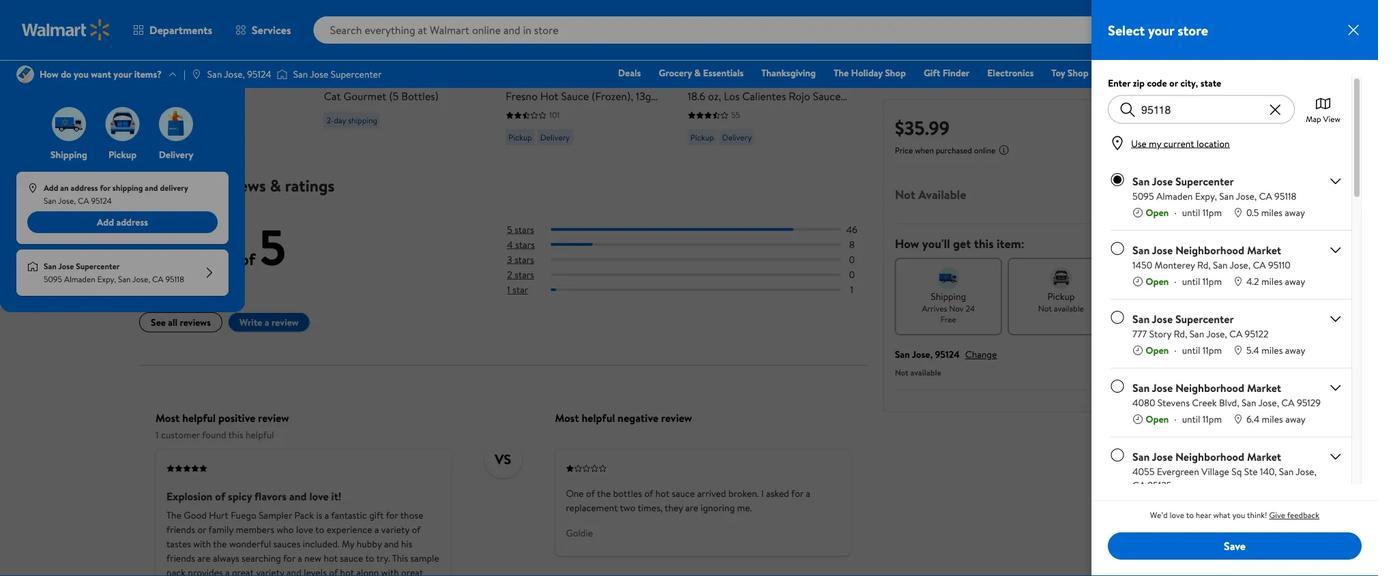 Task type: locate. For each thing, give the bounding box(es) containing it.
available inside delivery not available
[[1167, 303, 1197, 314]]

jose, inside san jose neighborhood market 4055 evergreen village sq ste 140, san jose, ca 95135
[[1296, 465, 1317, 478]]

per inside $9.96 53.5 ¢/oz hot ones boneless chicken breast bites, 18.6 oz, classic garlic fresno hot sauce (frozen), 13g protein per serving, 3 pieces
[[543, 104, 559, 119]]

0 vertical spatial 5095
[[1133, 189, 1154, 203]]

1 horizontal spatial (frozen),
[[688, 104, 729, 119]]

1 vertical spatial or
[[197, 524, 206, 537]]

95124 right 5oz
[[247, 68, 271, 81]]

0 vertical spatial san jose supercenter 5095 almaden expy, san jose, ca 95118
[[1133, 174, 1297, 203]]

1 vertical spatial neighborhood
[[1176, 380, 1245, 395]]

the inside explosion of spicy flavors and love it! the good hurt fuego sampler pack is a fantastic gift for those friends or family members who love to experience a variety of tastes with the wonderful sauces included. my hubby and his friends are always searching for a new hot sauce to try. this sample pack provides a great variety and levels of hot along with g
[[213, 538, 227, 551]]

0 horizontal spatial classic
[[215, 59, 247, 74]]

1 horizontal spatial serving,
[[806, 104, 844, 119]]

hot for $9.96 53.5 ¢/oz hot ones boneless chicken breast bites, 18.6 oz, classic garlic fresno hot sauce (frozen), 13g protein per serving, 3 pieces
[[506, 59, 524, 74]]

feedback
[[1287, 510, 1320, 521]]

village
[[1202, 465, 1229, 478]]

away for san jose supercenter 777 story rd, san jose, ca 95122
[[1285, 344, 1306, 357]]

how for how you'll get this item:
[[895, 235, 919, 252]]

0 vertical spatial add
[[44, 182, 58, 194]]

0 horizontal spatial sampler
[[259, 510, 292, 523]]

(frozen), inside $9.96 53.5 ¢/oz hot ones boneless chicken breast bites, 18.6 oz, classic garlic fresno hot sauce (frozen), 13g protein per serving, 3 pieces
[[592, 89, 633, 104]]

0 horizontal spatial variety
[[256, 567, 284, 577]]

market up 140,
[[1247, 449, 1281, 464]]

101
[[549, 110, 560, 121]]

hot inside $39.95 heat lovers hot sauce gift set and sampler variety pack by fat cat gourmet (5 bottles)
[[383, 59, 401, 74]]

4 progress bar from the top
[[551, 274, 841, 277]]

to left hear
[[1186, 510, 1194, 521]]

fresno inside $7.98 $1.60/fl oz hot ones | the classic garlic fresno hot sauce 5oz
[[142, 74, 174, 89]]

95118
[[1275, 189, 1297, 203], [165, 274, 184, 285]]

1 horizontal spatial or
[[1169, 76, 1178, 90]]

open · until 11pm for san jose supercenter 777 story rd, san jose, ca 95122
[[1146, 344, 1222, 357]]

delivery button
[[156, 104, 196, 161]]

review inside most helpful positive review 1 customer found this helpful
[[258, 411, 289, 426]]

11pm for san jose neighborhood market 1450 monterey rd, san jose, ca 95110
[[1203, 275, 1222, 288]]

until for san jose supercenter 5095 almaden expy, san jose, ca 95118
[[1182, 206, 1200, 219]]

fresno right fat
[[506, 89, 538, 104]]

0 for 3 stars
[[849, 253, 855, 267]]

2 most from the left
[[555, 411, 579, 426]]

included.
[[303, 538, 340, 551]]

do
[[61, 68, 71, 81]]

1 san jose neighborhood market store details image from the top
[[1328, 242, 1344, 258]]

3 neighborhood from the top
[[1176, 449, 1245, 464]]

boneless inside $9.96 53.5 ¢/oz hot ones smoky habanero boneless chicken breast bites, 18.6 oz, los calientes rojo sauce (frozen), 13g protein per serving, 3 pieces
[[688, 74, 729, 89]]

item:
[[997, 235, 1025, 252]]

0 vertical spatial 95124
[[247, 68, 271, 81]]

5095 inside 'select store' option group
[[1133, 189, 1154, 203]]

0 horizontal spatial oz,
[[588, 74, 601, 89]]

pack left the by
[[420, 74, 443, 89]]

0 vertical spatial sauce
[[672, 488, 695, 501]]

53.5 inside $9.96 53.5 ¢/oz hot ones smoky habanero boneless chicken breast bites, 18.6 oz, los calientes rojo sauce (frozen), 13g protein per serving, 3 pieces
[[721, 41, 738, 54]]

1 ones from the left
[[163, 59, 188, 74]]

3 · from the top
[[1174, 344, 1177, 357]]

2 11pm from the top
[[1203, 275, 1222, 288]]

0 horizontal spatial 95124
[[91, 195, 112, 207]]

variety down searching
[[256, 567, 284, 577]]

protein right 55
[[750, 104, 785, 119]]

1 open from the top
[[1146, 206, 1169, 219]]

until for san jose supercenter 777 story rd, san jose, ca 95122
[[1182, 344, 1200, 357]]

0 horizontal spatial are
[[197, 552, 211, 566]]

protein inside $9.96 53.5 ¢/oz hot ones boneless chicken breast bites, 18.6 oz, classic garlic fresno hot sauce (frozen), 13g protein per serving, 3 pieces
[[506, 104, 541, 119]]

shop
[[885, 66, 906, 79], [1068, 66, 1089, 79]]

1 horizontal spatial ¢/oz
[[741, 41, 758, 54]]

1 ¢/oz from the left
[[559, 41, 576, 54]]

miles for san jose supercenter 777 story rd, san jose, ca 95122
[[1262, 344, 1283, 357]]

progress bar for 5 stars
[[551, 229, 841, 231]]

the
[[195, 59, 212, 74], [834, 66, 849, 79], [166, 510, 182, 523]]

chicken inside $9.96 53.5 ¢/oz hot ones boneless chicken breast bites, 18.6 oz, classic garlic fresno hot sauce (frozen), 13g protein per serving, 3 pieces
[[599, 59, 637, 74]]

0 vertical spatial 0
[[849, 253, 855, 267]]

1 horizontal spatial fresno
[[506, 89, 538, 104]]

0 horizontal spatial bites,
[[539, 74, 565, 89]]

53.5 inside $9.96 53.5 ¢/oz hot ones boneless chicken breast bites, 18.6 oz, classic garlic fresno hot sauce (frozen), 13g protein per serving, 3 pieces
[[539, 41, 556, 54]]

3 inside $9.96 53.5 ¢/oz hot ones boneless chicken breast bites, 18.6 oz, classic garlic fresno hot sauce (frozen), 13g protein per serving, 3 pieces
[[602, 104, 608, 119]]

pack inside explosion of spicy flavors and love it! the good hurt fuego sampler pack is a fantastic gift for those friends or family members who love to experience a variety of tastes with the wonderful sauces included. my hubby and his friends are always searching for a new hot sauce to try. this sample pack provides a great variety and levels of hot along with g
[[294, 510, 314, 523]]

market up 95110
[[1247, 243, 1281, 258]]

available inside 'pickup not available'
[[1054, 303, 1084, 314]]

1 horizontal spatial ones
[[527, 59, 552, 74]]

2 open from the top
[[1146, 275, 1169, 288]]

the left good
[[166, 510, 182, 523]]

2 serving, from the left
[[806, 104, 844, 119]]

2-day shipping
[[327, 115, 377, 127]]

sauce inside one of the bottles of hot sauce arrived broken.  i asked for a replacement two times, they are ignoring me.
[[672, 488, 695, 501]]

are right they
[[685, 502, 698, 515]]

breast
[[506, 74, 536, 89], [773, 74, 803, 89]]

one of the bottles of hot sauce arrived broken.  i asked for a replacement two times, they are ignoring me.
[[566, 488, 810, 515]]

11pm for san jose supercenter 777 story rd, san jose, ca 95122
[[1203, 344, 1222, 357]]

0 vertical spatial your
[[1148, 20, 1175, 40]]

1 11pm from the top
[[1203, 206, 1222, 219]]

spicy
[[228, 489, 252, 504]]

review for most helpful positive review 1 customer found this helpful
[[258, 411, 289, 426]]

 image inside delivery button
[[159, 107, 193, 141]]

and left his
[[384, 538, 399, 551]]

1 serving, from the left
[[561, 104, 600, 119]]

0 vertical spatial how
[[40, 68, 59, 81]]

progress bar for 2 stars
[[551, 274, 841, 277]]

online
[[974, 145, 996, 156]]

evergreen
[[1157, 465, 1199, 478]]

0 horizontal spatial boneless
[[554, 59, 596, 74]]

your inside dialog
[[1148, 20, 1175, 40]]

0 vertical spatial rd,
[[1197, 258, 1211, 272]]

1 vertical spatial love
[[1170, 510, 1184, 521]]

the inside $7.98 $1.60/fl oz hot ones | the classic garlic fresno hot sauce 5oz
[[195, 59, 212, 74]]

pieces
[[611, 104, 641, 119], [696, 119, 727, 134]]

0 horizontal spatial or
[[197, 524, 206, 537]]

¢/oz inside $9.96 53.5 ¢/oz hot ones smoky habanero boneless chicken breast bites, 18.6 oz, los calientes rojo sauce (frozen), 13g protein per serving, 3 pieces
[[741, 41, 758, 54]]

2 protein from the left
[[750, 104, 785, 119]]

0 vertical spatial are
[[685, 502, 698, 515]]

or down good
[[197, 524, 206, 537]]

4080 stevens creek blvd, san jose, ca 95129. element
[[1133, 396, 1321, 410]]

delivery up customer
[[159, 148, 193, 161]]

2 53.5 from the left
[[721, 41, 738, 54]]

1 horizontal spatial boneless
[[688, 74, 729, 89]]

0 horizontal spatial 18.6
[[567, 74, 585, 89]]

55
[[731, 110, 740, 121]]

1 vertical spatial sampler
[[259, 510, 292, 523]]

 image
[[16, 66, 34, 83], [277, 68, 288, 81], [191, 69, 202, 80], [27, 261, 38, 272]]

away for san jose neighborhood market 1450 monterey rd, san jose, ca 95110
[[1285, 275, 1305, 288]]

until down monterey
[[1182, 275, 1200, 288]]

open for san jose supercenter 5095 almaden expy, san jose, ca 95118
[[1146, 206, 1169, 219]]

1 vertical spatial market
[[1247, 380, 1281, 395]]

and down $39.95
[[324, 74, 341, 89]]

serving, right "101"
[[561, 104, 600, 119]]

 image for pickup
[[105, 107, 140, 141]]

pieces inside $9.96 53.5 ¢/oz hot ones boneless chicken breast bites, 18.6 oz, classic garlic fresno hot sauce (frozen), 13g protein per serving, 3 pieces
[[611, 104, 641, 119]]

san jose neighborhood market 1450 monterey rd, san jose, ca 95110
[[1133, 243, 1291, 272]]

shipping for shipping arrives nov 24 free
[[931, 290, 966, 303]]

for inside one of the bottles of hot sauce arrived broken.  i asked for a replacement two times, they are ignoring me.
[[791, 488, 804, 501]]

1 vertical spatial reviews
[[180, 316, 211, 330]]

1 horizontal spatial shop
[[1068, 66, 1089, 79]]

0 vertical spatial friends
[[166, 524, 195, 537]]

expy, down add address button
[[97, 274, 116, 285]]

jose inside san jose neighborhood market 4080 stevens creek blvd, san jose, ca 95129
[[1152, 380, 1173, 395]]

3 progress bar from the top
[[551, 259, 841, 261]]

expy, down the location
[[1195, 189, 1217, 203]]

is
[[316, 510, 322, 523]]

ca inside san jose neighborhood market 4055 evergreen village sq ste 140, san jose, ca 95135
[[1133, 479, 1146, 492]]

 image down do
[[52, 107, 86, 141]]

0 vertical spatial &
[[694, 66, 701, 79]]

delivery down intent image for delivery
[[1157, 290, 1191, 303]]

of inside 4.8 out of 5
[[240, 248, 255, 271]]

2 neighborhood from the top
[[1176, 380, 1245, 395]]

$7.98 $1.60/fl oz hot ones | the classic garlic fresno hot sauce 5oz
[[142, 39, 278, 89]]

san jose supercenter 5095 almaden expy, san jose, ca 95118
[[1133, 174, 1297, 203], [44, 261, 184, 285]]

market inside san jose neighborhood market 1450 monterey rd, san jose, ca 95110
[[1247, 243, 1281, 258]]

1 0 from the top
[[849, 253, 855, 267]]

available for delivery
[[1167, 303, 1197, 314]]

(frozen), inside $9.96 53.5 ¢/oz hot ones smoky habanero boneless chicken breast bites, 18.6 oz, los calientes rojo sauce (frozen), 13g protein per serving, 3 pieces
[[688, 104, 729, 119]]

0 vertical spatial address
[[71, 182, 98, 194]]

2 vertical spatial neighborhood
[[1176, 449, 1245, 464]]

None radio
[[1111, 380, 1124, 393]]

you
[[74, 68, 89, 81], [1233, 510, 1245, 521]]

market for san jose neighborhood market 4080 stevens creek blvd, san jose, ca 95129
[[1247, 380, 1281, 395]]

1 · from the top
[[1174, 206, 1177, 219]]

· for san jose neighborhood market 1450 monterey rd, san jose, ca 95110
[[1174, 275, 1177, 288]]

shipping inside "button"
[[51, 148, 87, 161]]

address inside button
[[116, 216, 148, 229]]

shipping inside add an address for shipping and delivery san jose, ca 95124
[[112, 182, 143, 194]]

5 stars
[[507, 223, 534, 236]]

5095
[[1133, 189, 1154, 203], [44, 274, 62, 285]]

1 bites, from the left
[[539, 74, 565, 89]]

or inside dialog
[[1169, 76, 1178, 90]]

1 horizontal spatial per
[[787, 104, 803, 119]]

review for most helpful negative review
[[661, 411, 692, 426]]

price
[[895, 145, 913, 156]]

Walmart Site-Wide search field
[[314, 16, 1148, 44]]

jose, inside san jose neighborhood market 1450 monterey rd, san jose, ca 95110
[[1230, 258, 1251, 272]]

6.4 miles away
[[1247, 412, 1306, 426]]

neighborhood up village
[[1176, 449, 1245, 464]]

95118 up (55
[[165, 274, 184, 285]]

1 horizontal spatial sauce
[[672, 488, 695, 501]]

miles right 5.4
[[1262, 344, 1283, 357]]

2 per from the left
[[787, 104, 803, 119]]

& right grocery
[[694, 66, 701, 79]]

13g down the essentials
[[732, 104, 747, 119]]

1 protein from the left
[[506, 104, 541, 119]]

sampler up who on the left
[[259, 510, 292, 523]]

san inside san jose, 95124 change not available
[[895, 348, 910, 361]]

of down 'those'
[[412, 524, 421, 537]]

classic left grocery
[[604, 74, 636, 89]]

love inside select your store dialog
[[1170, 510, 1184, 521]]

1 horizontal spatial reviews
[[213, 175, 266, 198]]

4055 evergreen village sq ste 140, san jose, ca 95135. element
[[1133, 465, 1328, 492]]

to up along
[[365, 552, 374, 566]]

2 vertical spatial san jose neighborhood market store details image
[[1328, 449, 1344, 465]]

bites, left holiday
[[806, 74, 832, 89]]

and
[[324, 74, 341, 89], [145, 182, 158, 194], [289, 489, 307, 504], [384, 538, 399, 551], [287, 567, 301, 577]]

toy shop link
[[1045, 66, 1095, 80]]

2 ¢/oz from the left
[[741, 41, 758, 54]]

how for how do you want your items?
[[40, 68, 59, 81]]

rd, right "story"
[[1174, 327, 1187, 340]]

change
[[965, 348, 997, 361]]

95110
[[1268, 258, 1291, 272]]

for up add address
[[100, 182, 110, 194]]

ca up the see
[[152, 274, 163, 285]]

jose inside san jose neighborhood market 4055 evergreen village sq ste 140, san jose, ca 95135
[[1152, 449, 1173, 464]]

the down family
[[213, 538, 227, 551]]

stars for 2 stars
[[515, 268, 534, 282]]

arrived
[[697, 488, 726, 501]]

the inside explosion of spicy flavors and love it! the good hurt fuego sampler pack is a fantastic gift for those friends or family members who love to experience a variety of tastes with the wonderful sauces included. my hubby and his friends are always searching for a new hot sauce to try. this sample pack provides a great variety and levels of hot along with g
[[166, 510, 182, 523]]

1 horizontal spatial shipping
[[931, 290, 966, 303]]

4 stars
[[507, 238, 535, 251]]

you right do
[[74, 68, 89, 81]]

1 per from the left
[[543, 104, 559, 119]]

11pm down 5095 almaden expy, san jose, ca 95118. element
[[1203, 206, 1222, 219]]

3 market from the top
[[1247, 449, 1281, 464]]

2 san jose neighborhood market store details image from the top
[[1328, 380, 1344, 396]]

¢/oz inside $9.96 53.5 ¢/oz hot ones boneless chicken breast bites, 18.6 oz, classic garlic fresno hot sauce (frozen), 13g protein per serving, 3 pieces
[[559, 41, 576, 54]]

miles for san jose supercenter 5095 almaden expy, san jose, ca 95118
[[1261, 206, 1283, 219]]

1 until from the top
[[1182, 206, 1200, 219]]

(frozen), left 55
[[688, 104, 729, 119]]

ones up "101"
[[527, 59, 552, 74]]

1 vertical spatial friends
[[166, 552, 195, 566]]

4 · from the top
[[1174, 412, 1177, 426]]

0 horizontal spatial serving,
[[561, 104, 600, 119]]

777
[[1133, 327, 1147, 340]]

3 ones from the left
[[709, 59, 734, 74]]

0 horizontal spatial ¢/oz
[[559, 41, 576, 54]]

supercenter up gourmet
[[331, 68, 382, 81]]

stars up 4 stars
[[515, 223, 534, 236]]

2 friends from the top
[[166, 552, 195, 566]]

shipping down gourmet
[[348, 115, 377, 127]]

enter
[[1108, 76, 1131, 90]]

or left city,
[[1169, 76, 1178, 90]]

1 $9.96 from the left
[[506, 39, 534, 56]]

0 horizontal spatial protein
[[506, 104, 541, 119]]

1 vertical spatial 0
[[849, 268, 855, 282]]

variety
[[381, 524, 409, 537], [256, 567, 284, 577]]

day for 3+
[[156, 117, 168, 129]]

star
[[513, 283, 528, 297]]

market inside san jose neighborhood market 4055 evergreen village sq ste 140, san jose, ca 95135
[[1247, 449, 1281, 464]]

available down intent image for pickup
[[1054, 303, 1084, 314]]

bottles
[[613, 488, 642, 501]]

jose, inside san jose, 95124 change not available
[[912, 348, 933, 361]]

neighborhood inside san jose neighborhood market 4055 evergreen village sq ste 140, san jose, ca 95135
[[1176, 449, 1245, 464]]

& left ratings
[[270, 175, 281, 198]]

helpful down positive
[[246, 429, 274, 442]]

variety
[[384, 74, 418, 89]]

progress bar
[[551, 229, 841, 231], [551, 244, 841, 246], [551, 259, 841, 261], [551, 274, 841, 277], [551, 289, 841, 292]]

progress bar for 4 stars
[[551, 244, 841, 246]]

add inside add an address for shipping and delivery san jose, ca 95124
[[44, 182, 58, 194]]

the holiday shop
[[834, 66, 906, 79]]

0 horizontal spatial how
[[40, 68, 59, 81]]

sampler inside explosion of spicy flavors and love it! the good hurt fuego sampler pack is a fantastic gift for those friends or family members who love to experience a variety of tastes with the wonderful sauces included. my hubby and his friends are always searching for a new hot sauce to try. this sample pack provides a great variety and levels of hot along with g
[[259, 510, 292, 523]]

1 vertical spatial pack
[[294, 510, 314, 523]]

open down 1450
[[1146, 275, 1169, 288]]

gift left finder on the top of page
[[924, 66, 940, 79]]

registry
[[1199, 66, 1233, 79]]

product group
[[142, 0, 305, 151], [324, 0, 487, 151], [506, 0, 669, 151], [688, 0, 851, 151]]

1 vertical spatial rd,
[[1174, 327, 1187, 340]]

fresno down $7.98
[[142, 74, 174, 89]]

95124
[[247, 68, 271, 81], [91, 195, 112, 207], [935, 348, 960, 361]]

almaden
[[1156, 189, 1193, 203], [64, 274, 95, 285]]

 image inside pickup button
[[105, 107, 140, 141]]

helpful for negative
[[582, 411, 615, 426]]

1 horizontal spatial 95118
[[1275, 189, 1297, 203]]

most for most helpful negative review
[[555, 411, 579, 426]]

ca up the 0.5 miles away
[[1259, 189, 1272, 203]]

open
[[1146, 206, 1169, 219], [1146, 275, 1169, 288], [1146, 344, 1169, 357], [1146, 412, 1169, 426]]

ones inside $9.96 53.5 ¢/oz hot ones boneless chicken breast bites, 18.6 oz, classic garlic fresno hot sauce (frozen), 13g protein per serving, 3 pieces
[[527, 59, 552, 74]]

1 market from the top
[[1247, 243, 1281, 258]]

day right 3+
[[156, 117, 168, 129]]

a
[[265, 316, 269, 330], [806, 488, 810, 501], [325, 510, 329, 523], [374, 524, 379, 537], [298, 552, 302, 566], [225, 567, 230, 577]]

add inside add address button
[[97, 216, 114, 229]]

walmart+
[[1315, 66, 1356, 79]]

¢/oz
[[559, 41, 576, 54], [741, 41, 758, 54]]

jose, inside san jose supercenter 777 story rd, san jose, ca 95122
[[1206, 327, 1227, 340]]

1 open · until 11pm from the top
[[1146, 206, 1222, 219]]

1 progress bar from the top
[[551, 229, 841, 231]]

ones left smoky
[[709, 59, 734, 74]]

miles down 95110
[[1262, 275, 1283, 288]]

2 ones from the left
[[527, 59, 552, 74]]

review right positive
[[258, 411, 289, 426]]

my
[[1149, 137, 1161, 150]]

legal information image
[[998, 145, 1009, 156]]

13g inside $9.96 53.5 ¢/oz hot ones boneless chicken breast bites, 18.6 oz, classic garlic fresno hot sauce (frozen), 13g protein per serving, 3 pieces
[[636, 89, 651, 104]]

hot down included. at the bottom left of page
[[324, 552, 338, 566]]

1 vertical spatial you
[[1233, 510, 1245, 521]]

777 story rd, san jose, ca 95122. element
[[1133, 327, 1306, 341]]

until down san jose supercenter 777 story rd, san jose, ca 95122
[[1182, 344, 1200, 357]]

95118 up the 0.5 miles away
[[1275, 189, 1297, 203]]

95129
[[1297, 396, 1321, 409]]

 image left 3+
[[105, 107, 140, 141]]

gift finder link
[[918, 66, 976, 80]]

san jose neighborhood market store details image for san jose neighborhood market 1450 monterey rd, san jose, ca 95110
[[1328, 242, 1344, 258]]

shipping for shipping
[[51, 148, 87, 161]]

5 progress bar from the top
[[551, 289, 841, 292]]

1 down 8
[[850, 283, 854, 297]]

1 horizontal spatial protein
[[750, 104, 785, 119]]

how left do
[[40, 68, 59, 81]]

5.4
[[1247, 344, 1259, 357]]

current
[[1164, 137, 1194, 150]]

1 horizontal spatial 53.5
[[721, 41, 738, 54]]

market inside san jose neighborhood market 4080 stevens creek blvd, san jose, ca 95129
[[1247, 380, 1281, 395]]

ones for boneless
[[527, 59, 552, 74]]

1 horizontal spatial your
[[1148, 20, 1175, 40]]

jose
[[310, 68, 328, 81], [1152, 174, 1173, 189], [1152, 243, 1173, 258], [58, 261, 74, 272], [1152, 311, 1173, 327], [1152, 380, 1173, 395], [1152, 449, 1173, 464]]

4 product group from the left
[[688, 0, 851, 151]]

ignoring
[[701, 502, 735, 515]]

0 vertical spatial san jose neighborhood market store details image
[[1328, 242, 1344, 258]]

0 vertical spatial with
[[193, 538, 211, 551]]

(frozen), down deals
[[592, 89, 633, 104]]

write a review link
[[228, 313, 310, 333]]

fuego
[[231, 510, 256, 523]]

0 vertical spatial hot
[[656, 488, 670, 501]]

1 horizontal spatial chicken
[[732, 74, 770, 89]]

1 horizontal spatial shipping
[[170, 117, 199, 129]]

4 open from the top
[[1146, 412, 1169, 426]]

per inside $9.96 53.5 ¢/oz hot ones smoky habanero boneless chicken breast bites, 18.6 oz, los calientes rojo sauce (frozen), 13g protein per serving, 3 pieces
[[787, 104, 803, 119]]

1 horizontal spatial oz,
[[708, 89, 721, 104]]

0 horizontal spatial almaden
[[64, 274, 95, 285]]

delivery
[[540, 132, 570, 144], [722, 132, 752, 144], [159, 148, 193, 161], [1157, 290, 1191, 303]]

not inside 'pickup not available'
[[1038, 303, 1052, 314]]

a inside one of the bottles of hot sauce arrived broken.  i asked for a replacement two times, they are ignoring me.
[[806, 488, 810, 501]]

2 · from the top
[[1174, 275, 1177, 288]]

$9.96 53.5 ¢/oz hot ones smoky habanero boneless chicken breast bites, 18.6 oz, los calientes rojo sauce (frozen), 13g protein per serving, 3 pieces
[[688, 39, 844, 134]]

1 horizontal spatial most
[[555, 411, 579, 426]]

hot up they
[[656, 488, 670, 501]]

neighborhood up creek
[[1176, 380, 1245, 395]]

2 horizontal spatial helpful
[[582, 411, 615, 426]]

protein inside $9.96 53.5 ¢/oz hot ones smoky habanero boneless chicken breast bites, 18.6 oz, los calientes rojo sauce (frozen), 13g protein per serving, 3 pieces
[[750, 104, 785, 119]]

4 until from the top
[[1182, 412, 1200, 426]]

pack
[[166, 567, 186, 577]]

product group containing $7.98
[[142, 0, 305, 151]]

and inside add an address for shipping and delivery san jose, ca 95124
[[145, 182, 158, 194]]

3 open from the top
[[1146, 344, 1169, 357]]

¢/oz for boneless
[[559, 41, 576, 54]]

sauce inside $9.96 53.5 ¢/oz hot ones smoky habanero boneless chicken breast bites, 18.6 oz, los calientes rojo sauce (frozen), 13g protein per serving, 3 pieces
[[813, 89, 841, 104]]

ones for |
[[163, 59, 188, 74]]

store
[[1178, 20, 1208, 40]]

san jose supercenter store details image
[[1328, 311, 1344, 327]]

see all reviews
[[151, 316, 211, 330]]

intent image for pickup image
[[1050, 267, 1072, 289]]

shop right toy
[[1068, 66, 1089, 79]]

1 neighborhood from the top
[[1176, 243, 1245, 258]]

0 horizontal spatial sauce
[[340, 552, 363, 566]]

140,
[[1260, 465, 1277, 478]]

most for most helpful positive review 1 customer found this helpful
[[156, 411, 180, 426]]

oz, left los
[[708, 89, 721, 104]]

sauce inside $7.98 $1.60/fl oz hot ones | the classic garlic fresno hot sauce 5oz
[[197, 74, 225, 89]]

shipping up add address
[[112, 182, 143, 194]]

reviews right delivery
[[213, 175, 266, 198]]

· down the stevens
[[1174, 412, 1177, 426]]

of up replacement
[[586, 488, 595, 501]]

 image inside shipping "button"
[[52, 107, 86, 141]]

miles right '0.5' at the right top of page
[[1261, 206, 1283, 219]]

progress bar for 3 stars
[[551, 259, 841, 261]]

neighborhood inside san jose neighborhood market 1450 monterey rd, san jose, ca 95110
[[1176, 243, 1245, 258]]

3 until from the top
[[1182, 344, 1200, 357]]

2 0 from the top
[[849, 268, 855, 282]]

4 open · until 11pm from the top
[[1146, 412, 1222, 426]]

95124 inside san jose, 95124 change not available
[[935, 348, 960, 361]]

1 product group from the left
[[142, 0, 305, 151]]

oz, inside $9.96 53.5 ¢/oz hot ones smoky habanero boneless chicken breast bites, 18.6 oz, los calientes rojo sauce (frozen), 13g protein per serving, 3 pieces
[[708, 89, 721, 104]]

0 vertical spatial to
[[1186, 510, 1194, 521]]

1 vertical spatial 95118
[[165, 274, 184, 285]]

away right '0.5' at the right top of page
[[1285, 206, 1305, 219]]

see all reviews link
[[139, 313, 222, 333]]

get
[[953, 235, 971, 252]]

jose inside san jose supercenter 777 story rd, san jose, ca 95122
[[1152, 311, 1173, 327]]

ca up 6.4 miles away
[[1282, 396, 1295, 409]]

1 vertical spatial this
[[228, 429, 243, 442]]

and left delivery
[[145, 182, 158, 194]]

3 left 55
[[688, 119, 694, 134]]

$39.95
[[324, 39, 358, 56]]

classic inside $9.96 53.5 ¢/oz hot ones boneless chicken breast bites, 18.6 oz, classic garlic fresno hot sauce (frozen), 13g protein per serving, 3 pieces
[[604, 74, 636, 89]]

ca inside san jose neighborhood market 4080 stevens creek blvd, san jose, ca 95129
[[1282, 396, 1295, 409]]

0 horizontal spatial add
[[44, 182, 58, 194]]

bottles)
[[401, 89, 439, 104]]

miles for san jose neighborhood market 1450 monterey rd, san jose, ca 95110
[[1262, 275, 1283, 288]]

0 vertical spatial sampler
[[343, 74, 382, 89]]

2 until from the top
[[1182, 275, 1200, 288]]

 image
[[52, 107, 86, 141], [105, 107, 140, 141], [159, 107, 193, 141], [27, 183, 38, 194]]

0 vertical spatial 95118
[[1275, 189, 1297, 203]]

ca down 4055
[[1133, 479, 1146, 492]]

$9.96 53.5 ¢/oz hot ones boneless chicken breast bites, 18.6 oz, classic garlic fresno hot sauce (frozen), 13g protein per serving, 3 pieces
[[506, 39, 666, 119]]

1 horizontal spatial breast
[[773, 74, 803, 89]]

24
[[966, 303, 975, 314]]

pickup inside button
[[108, 148, 137, 161]]

· down san jose supercenter 777 story rd, san jose, ca 95122
[[1174, 344, 1177, 357]]

serving, inside $9.96 53.5 ¢/oz hot ones smoky habanero boneless chicken breast bites, 18.6 oz, los calientes rojo sauce (frozen), 13g protein per serving, 3 pieces
[[806, 104, 844, 119]]

4 11pm from the top
[[1203, 412, 1222, 426]]

1 horizontal spatial 18.6
[[688, 89, 706, 104]]

1 horizontal spatial garlic
[[638, 74, 666, 89]]

13g down deals 'link'
[[636, 89, 651, 104]]

ones inside $7.98 $1.60/fl oz hot ones | the classic garlic fresno hot sauce 5oz
[[163, 59, 188, 74]]

1 horizontal spatial 1
[[507, 283, 510, 297]]

when
[[915, 145, 934, 156]]

2 progress bar from the top
[[551, 244, 841, 246]]

2 horizontal spatial 3
[[688, 119, 694, 134]]

0 vertical spatial the
[[597, 488, 611, 501]]

address
[[71, 182, 98, 194], [116, 216, 148, 229]]

1 vertical spatial 95124
[[91, 195, 112, 207]]

classic down oz
[[215, 59, 247, 74]]

2 horizontal spatial 1
[[850, 283, 854, 297]]

2 bites, from the left
[[806, 74, 832, 89]]

¢/oz for smoky
[[741, 41, 758, 54]]

shop right holiday
[[885, 66, 906, 79]]

1 53.5 from the left
[[539, 41, 556, 54]]

1 horizontal spatial available
[[1054, 303, 1084, 314]]

away for san jose neighborhood market 4080 stevens creek blvd, san jose, ca 95129
[[1286, 412, 1306, 426]]

intent image for delivery image
[[1163, 267, 1185, 289]]

95124 up add address
[[91, 195, 112, 207]]

2 breast from the left
[[773, 74, 803, 89]]

san jose supercenter 5095 almaden expy, san jose, ca 95118 down add address button
[[44, 261, 184, 285]]

3 inside $9.96 53.5 ¢/oz hot ones smoky habanero boneless chicken breast bites, 18.6 oz, los calientes rojo sauce (frozen), 13g protein per serving, 3 pieces
[[688, 119, 694, 134]]

your
[[1148, 20, 1175, 40], [114, 68, 132, 81]]

$9.96 inside $9.96 53.5 ¢/oz hot ones smoky habanero boneless chicken breast bites, 18.6 oz, los calientes rojo sauce (frozen), 13g protein per serving, 3 pieces
[[688, 39, 716, 56]]

53.5 for boneless
[[539, 41, 556, 54]]

· for san jose supercenter 5095 almaden expy, san jose, ca 95118
[[1174, 206, 1177, 219]]

1 most from the left
[[156, 411, 180, 426]]

 image right 3+
[[159, 107, 193, 141]]

1 horizontal spatial rd,
[[1197, 258, 1211, 272]]

miles
[[1261, 206, 1283, 219], [1262, 275, 1283, 288], [1262, 344, 1283, 357], [1262, 412, 1283, 426]]

2 vertical spatial to
[[365, 552, 374, 566]]

3 11pm from the top
[[1203, 344, 1222, 357]]

los
[[724, 89, 740, 104]]

gift left set
[[434, 59, 453, 74]]

1
[[507, 283, 510, 297], [850, 283, 854, 297], [156, 429, 159, 442]]

2 market from the top
[[1247, 380, 1281, 395]]

1 breast from the left
[[506, 74, 536, 89]]

0 vertical spatial pack
[[420, 74, 443, 89]]

ones down $1.60/fl
[[163, 59, 188, 74]]

out
[[212, 248, 236, 271]]

delivery
[[160, 182, 188, 194]]

0 horizontal spatial day
[[156, 117, 168, 129]]

3 san jose neighborhood market store details image from the top
[[1328, 449, 1344, 465]]

1 horizontal spatial 5095
[[1133, 189, 1154, 203]]

open · until 11pm down 5095 almaden expy, san jose, ca 95118. element
[[1146, 206, 1222, 219]]

the up replacement
[[597, 488, 611, 501]]

3 open · until 11pm from the top
[[1146, 344, 1222, 357]]

2 $9.96 from the left
[[688, 39, 716, 56]]

love right who on the left
[[296, 524, 313, 537]]

the
[[597, 488, 611, 501], [213, 538, 227, 551]]

for
[[100, 182, 110, 194], [791, 488, 804, 501], [386, 510, 398, 523], [283, 552, 295, 566]]

1 vertical spatial shipping
[[931, 290, 966, 303]]

write
[[240, 316, 262, 330]]

to
[[1186, 510, 1194, 521], [315, 524, 324, 537], [365, 552, 374, 566]]

2 product group from the left
[[324, 0, 487, 151]]

1 vertical spatial to
[[315, 524, 324, 537]]

1 horizontal spatial classic
[[604, 74, 636, 89]]

1 horizontal spatial bites,
[[806, 74, 832, 89]]

 image left an
[[27, 183, 38, 194]]

shipping up an
[[51, 148, 87, 161]]

0 vertical spatial you
[[74, 68, 89, 81]]

most
[[156, 411, 180, 426], [555, 411, 579, 426]]

2 shop from the left
[[1068, 66, 1089, 79]]

customer
[[139, 175, 209, 198]]

sauce inside explosion of spicy flavors and love it! the good hurt fuego sampler pack is a fantastic gift for those friends or family members who love to experience a variety of tastes with the wonderful sauces included. my hubby and his friends are always searching for a new hot sauce to try. this sample pack provides a great variety and levels of hot along with g
[[340, 552, 363, 566]]

san jose neighborhood market store details image
[[1328, 242, 1344, 258], [1328, 380, 1344, 396], [1328, 449, 1344, 465]]

rojo
[[789, 89, 810, 104]]

the left holiday
[[834, 66, 849, 79]]

your left store
[[1148, 20, 1175, 40]]

san jose neighborhood market store details image for san jose neighborhood market 4080 stevens creek blvd, san jose, ca 95129
[[1328, 380, 1344, 396]]

0 horizontal spatial 53.5
[[539, 41, 556, 54]]

explosion
[[166, 489, 213, 504]]

available
[[918, 186, 966, 203]]

neighborhood inside san jose neighborhood market 4080 stevens creek blvd, san jose, ca 95129
[[1176, 380, 1245, 395]]

pack left is
[[294, 510, 314, 523]]

None radio
[[1111, 173, 1124, 187], [1111, 242, 1124, 256], [1111, 311, 1124, 324], [1111, 449, 1124, 462], [1111, 173, 1124, 187], [1111, 242, 1124, 256], [1111, 311, 1124, 324], [1111, 449, 1124, 462]]

2 open · until 11pm from the top
[[1146, 275, 1222, 288]]

open for san jose neighborhood market 1450 monterey rd, san jose, ca 95110
[[1146, 275, 1169, 288]]

oz, inside $9.96 53.5 ¢/oz hot ones boneless chicken breast bites, 18.6 oz, classic garlic fresno hot sauce (frozen), 13g protein per serving, 3 pieces
[[588, 74, 601, 89]]

stars right '2'
[[515, 268, 534, 282]]

1 left star
[[507, 283, 510, 297]]

11pm for san jose supercenter 5095 almaden expy, san jose, ca 95118
[[1203, 206, 1222, 219]]

hot left along
[[340, 567, 354, 577]]



Task type: describe. For each thing, give the bounding box(es) containing it.
save button
[[1108, 533, 1362, 560]]

1 vertical spatial san jose supercenter 5095 almaden expy, san jose, ca 95118
[[44, 261, 184, 285]]

oz
[[207, 41, 216, 54]]

toy
[[1052, 66, 1065, 79]]

market for san jose neighborhood market 1450 monterey rd, san jose, ca 95110
[[1247, 243, 1281, 258]]

replacement
[[566, 502, 618, 515]]

boneless inside $9.96 53.5 ¢/oz hot ones boneless chicken breast bites, 18.6 oz, classic garlic fresno hot sauce (frozen), 13g protein per serving, 3 pieces
[[554, 59, 596, 74]]

46
[[846, 223, 858, 236]]

 image for delivery
[[159, 107, 193, 141]]

a right write
[[265, 316, 269, 330]]

gift inside $39.95 heat lovers hot sauce gift set and sampler variety pack by fat cat gourmet (5 bottles)
[[434, 59, 453, 74]]

garlic inside $7.98 $1.60/fl oz hot ones | the classic garlic fresno hot sauce 5oz
[[250, 59, 278, 74]]

neighborhood for san jose neighborhood market 1450 monterey rd, san jose, ca 95110
[[1176, 243, 1245, 258]]

fashion
[[1149, 66, 1181, 79]]

jose, inside add an address for shipping and delivery san jose, ca 95124
[[58, 195, 76, 207]]

open for san jose supercenter 777 story rd, san jose, ca 95122
[[1146, 344, 1169, 357]]

product group containing $39.95
[[324, 0, 487, 151]]

1 horizontal spatial with
[[381, 567, 399, 577]]

to inside dialog
[[1186, 510, 1194, 521]]

53.5 for smoky
[[721, 41, 738, 54]]

chicken inside $9.96 53.5 ¢/oz hot ones smoky habanero boneless chicken breast bites, 18.6 oz, los calientes rojo sauce (frozen), 13g protein per serving, 3 pieces
[[732, 74, 770, 89]]

select
[[1108, 20, 1145, 40]]

home
[[1106, 66, 1131, 79]]

stars for 4 stars
[[515, 238, 535, 251]]

jose, inside san jose neighborhood market 4080 stevens creek blvd, san jose, ca 95129
[[1258, 396, 1279, 409]]

95118 inside 'select store' option group
[[1275, 189, 1297, 203]]

sauce inside $9.96 53.5 ¢/oz hot ones boneless chicken breast bites, 18.6 oz, classic garlic fresno hot sauce (frozen), 13g protein per serving, 3 pieces
[[561, 89, 589, 104]]

none radio inside 'select store' option group
[[1111, 380, 1124, 393]]

family
[[208, 524, 233, 537]]

breast inside $9.96 53.5 ¢/oz hot ones boneless chicken breast bites, 18.6 oz, classic garlic fresno hot sauce (frozen), 13g protein per serving, 3 pieces
[[506, 74, 536, 89]]

neighborhood for san jose neighborhood market 4080 stevens creek blvd, san jose, ca 95129
[[1176, 380, 1245, 395]]

think!
[[1247, 510, 1267, 521]]

1 vertical spatial &
[[270, 175, 281, 198]]

experience
[[327, 524, 372, 537]]

open · until 11pm for san jose supercenter 5095 almaden expy, san jose, ca 95118
[[1146, 206, 1222, 219]]

1450
[[1133, 258, 1153, 272]]

sauce inside $39.95 heat lovers hot sauce gift set and sampler variety pack by fat cat gourmet (5 bottles)
[[404, 59, 432, 74]]

1 inside most helpful positive review 1 customer found this helpful
[[156, 429, 159, 442]]

you'll
[[922, 235, 950, 252]]

$9.96 for hot ones boneless chicken breast bites, 18.6 oz, classic garlic fresno hot sauce (frozen), 13g protein per serving, 3 pieces
[[506, 39, 534, 56]]

1 vertical spatial variety
[[256, 567, 284, 577]]

change button
[[965, 348, 997, 361]]

5.4 miles away
[[1247, 344, 1306, 357]]

close panel image
[[1346, 22, 1362, 38]]

a down always
[[225, 567, 230, 577]]

code
[[1147, 76, 1167, 90]]

san jose supercenter store details image
[[1328, 173, 1344, 189]]

| inside $7.98 $1.60/fl oz hot ones | the classic garlic fresno hot sauce 5oz
[[190, 59, 193, 74]]

an
[[60, 182, 69, 194]]

4
[[507, 238, 513, 251]]

$9.96 for hot ones smoky habanero boneless chicken breast bites, 18.6 oz, los calientes rojo sauce (frozen), 13g protein per serving, 3 pieces
[[688, 39, 716, 56]]

blvd,
[[1219, 396, 1239, 409]]

progress bar for 1 star
[[551, 289, 841, 292]]

san jose supercenter 5095 almaden expy, san jose, ca 95118 inside 'select store' option group
[[1133, 174, 1297, 203]]

what
[[1213, 510, 1231, 521]]

purchased
[[936, 145, 972, 156]]

Search search field
[[314, 16, 1148, 44]]

stars for 3 stars
[[515, 253, 534, 267]]

202
[[186, 95, 199, 106]]

ones for smoky
[[709, 59, 734, 74]]

cat
[[324, 89, 341, 104]]

delivery inside button
[[159, 148, 193, 161]]

21
[[1347, 15, 1354, 26]]

13g inside $9.96 53.5 ¢/oz hot ones smoky habanero boneless chicken breast bites, 18.6 oz, los calientes rojo sauce (frozen), 13g protein per serving, 3 pieces
[[732, 104, 747, 119]]

select your store dialog
[[1092, 0, 1378, 577]]

grocery
[[659, 66, 692, 79]]

add for add address
[[97, 216, 114, 229]]

add address
[[97, 216, 148, 229]]

3+
[[145, 117, 154, 129]]

breast inside $9.96 53.5 ¢/oz hot ones smoky habanero boneless chicken breast bites, 18.6 oz, los calientes rojo sauce (frozen), 13g protein per serving, 3 pieces
[[773, 74, 803, 89]]

1 vertical spatial almaden
[[64, 274, 95, 285]]

delivery inside delivery not available
[[1157, 290, 1191, 303]]

address inside add an address for shipping and delivery san jose, ca 95124
[[71, 182, 98, 194]]

hear
[[1196, 510, 1211, 521]]

2-
[[327, 115, 334, 127]]

3 product group from the left
[[506, 0, 669, 151]]

shipping button
[[49, 104, 89, 161]]

5oz
[[228, 74, 244, 89]]

map
[[1306, 113, 1321, 124]]

his
[[401, 538, 412, 551]]

$7.98
[[142, 39, 169, 56]]

0 horizontal spatial you
[[74, 68, 89, 81]]

a left new
[[298, 552, 302, 566]]

5095 almaden expy, san jose, ca 95118. element
[[1133, 189, 1305, 203]]

we'd love to hear what you think! give feedback
[[1150, 510, 1320, 521]]

0 vertical spatial variety
[[381, 524, 409, 537]]

not inside delivery not available
[[1151, 303, 1165, 314]]

expy, inside 'select store' option group
[[1195, 189, 1217, 203]]

95124 for san jose, 95124 change not available
[[935, 348, 960, 361]]

0 horizontal spatial 95118
[[165, 274, 184, 285]]

or inside explosion of spicy flavors and love it! the good hurt fuego sampler pack is a fantastic gift for those friends or family members who love to experience a variety of tastes with the wonderful sauces included. my hubby and his friends are always searching for a new hot sauce to try. this sample pack provides a great variety and levels of hot along with g
[[197, 524, 206, 537]]

bites, inside $9.96 53.5 ¢/oz hot ones boneless chicken breast bites, 18.6 oz, classic garlic fresno hot sauce (frozen), 13g protein per serving, 3 pieces
[[539, 74, 565, 89]]

delivery down 55
[[722, 132, 752, 144]]

1 horizontal spatial gift
[[924, 66, 940, 79]]

for right gift
[[386, 510, 398, 523]]

it!
[[331, 489, 342, 504]]

helpful for positive
[[182, 411, 216, 426]]

open · until 11pm for san jose neighborhood market 4080 stevens creek blvd, san jose, ca 95129
[[1146, 412, 1222, 426]]

0.5
[[1247, 206, 1259, 219]]

1 horizontal spatial 5
[[507, 223, 512, 236]]

pack inside $39.95 heat lovers hot sauce gift set and sampler variety pack by fat cat gourmet (5 bottles)
[[420, 74, 443, 89]]

gourmet
[[343, 89, 386, 104]]

2 horizontal spatial the
[[834, 66, 849, 79]]

0 horizontal spatial |
[[184, 68, 185, 81]]

zip
[[1133, 76, 1145, 90]]

0 horizontal spatial expy,
[[97, 274, 116, 285]]

most helpful negative review
[[555, 411, 692, 426]]

Enter zip code or city, state text field
[[1136, 96, 1267, 123]]

of right levels
[[329, 567, 338, 577]]

and inside $39.95 heat lovers hot sauce gift set and sampler variety pack by fat cat gourmet (5 bottles)
[[324, 74, 341, 89]]

a down gift
[[374, 524, 379, 537]]

see
[[151, 316, 166, 330]]

items?
[[134, 68, 162, 81]]

0 horizontal spatial 3
[[507, 253, 512, 267]]

ca inside san jose neighborhood market 1450 monterey rd, san jose, ca 95110
[[1253, 258, 1266, 272]]

sq
[[1232, 465, 1242, 478]]

until for san jose neighborhood market 4080 stevens creek blvd, san jose, ca 95129
[[1182, 412, 1200, 426]]

18.6 inside $9.96 53.5 ¢/oz hot ones boneless chicken breast bites, 18.6 oz, classic garlic fresno hot sauce (frozen), 13g protein per serving, 3 pieces
[[567, 74, 585, 89]]

 image for how do you want your items?
[[16, 66, 34, 83]]

neighborhood for san jose neighborhood market 4055 evergreen village sq ste 140, san jose, ca 95135
[[1176, 449, 1245, 464]]

of up hurt
[[215, 489, 225, 504]]

nov
[[949, 303, 964, 314]]

 image for shipping
[[52, 107, 86, 141]]

add for add an address for shipping and delivery san jose, ca 95124
[[44, 182, 58, 194]]

intent image for shipping image
[[938, 267, 959, 289]]

wonderful
[[229, 538, 271, 551]]

for inside add an address for shipping and delivery san jose, ca 95124
[[100, 182, 110, 194]]

negative
[[618, 411, 659, 426]]

4055
[[1133, 465, 1155, 478]]

review right write
[[272, 316, 299, 330]]

pickup button
[[103, 104, 142, 161]]

toy shop
[[1052, 66, 1089, 79]]

2 vertical spatial love
[[296, 524, 313, 537]]

who
[[277, 524, 294, 537]]

hot inside one of the bottles of hot sauce arrived broken.  i asked for a replacement two times, they are ignoring me.
[[656, 488, 670, 501]]

away for san jose supercenter 5095 almaden expy, san jose, ca 95118
[[1285, 206, 1305, 219]]

hot for $39.95 heat lovers hot sauce gift set and sampler variety pack by fat cat gourmet (5 bottles)
[[383, 59, 401, 74]]

delivery not available
[[1151, 290, 1197, 314]]

reviews inside "link"
[[180, 316, 211, 330]]

market for san jose neighborhood market 4055 evergreen village sq ste 140, san jose, ca 95135
[[1247, 449, 1281, 464]]

 image for san jose, 95124
[[191, 69, 202, 80]]

for down sauces
[[283, 552, 295, 566]]

not inside san jose, 95124 change not available
[[895, 367, 909, 379]]

this
[[392, 552, 408, 566]]

supercenter down add address button
[[76, 261, 120, 272]]

how you'll get this item:
[[895, 235, 1025, 252]]

95124 for san jose, 95124
[[247, 68, 271, 81]]

8
[[849, 238, 855, 251]]

habanero
[[770, 59, 816, 74]]

rd, inside san jose neighborhood market 1450 monterey rd, san jose, ca 95110
[[1197, 258, 1211, 272]]

customer reviews & ratings
[[139, 175, 335, 198]]

hot for $9.96 53.5 ¢/oz hot ones smoky habanero boneless chicken breast bites, 18.6 oz, los calientes rojo sauce (frozen), 13g protein per serving, 3 pieces
[[688, 59, 706, 74]]

95124 inside add an address for shipping and delivery san jose, ca 95124
[[91, 195, 112, 207]]

not available
[[895, 186, 966, 203]]

one
[[566, 488, 584, 501]]

0 for 2 stars
[[849, 268, 855, 282]]

broken.
[[728, 488, 759, 501]]

smoky
[[736, 59, 768, 74]]

1 vertical spatial 5095
[[44, 274, 62, 285]]

walmart image
[[22, 19, 111, 41]]

0 horizontal spatial your
[[114, 68, 132, 81]]

1 horizontal spatial to
[[365, 552, 374, 566]]

san jose supercenter 777 story rd, san jose, ca 95122
[[1133, 311, 1269, 340]]

write a review
[[240, 316, 299, 330]]

this inside most helpful positive review 1 customer found this helpful
[[228, 429, 243, 442]]

1 vertical spatial hot
[[324, 552, 338, 566]]

flavors
[[255, 489, 287, 504]]

2 vertical spatial hot
[[340, 567, 354, 577]]

clear zip code or city, state field image
[[1267, 101, 1283, 118]]

classic inside $7.98 $1.60/fl oz hot ones | the classic garlic fresno hot sauce 5oz
[[215, 59, 247, 74]]

11pm for san jose neighborhood market 4080 stevens creek blvd, san jose, ca 95129
[[1203, 412, 1222, 426]]

sampler inside $39.95 heat lovers hot sauce gift set and sampler variety pack by fat cat gourmet (5 bottles)
[[343, 74, 382, 89]]

tastes
[[166, 538, 191, 551]]

shipping for 2-day shipping
[[348, 115, 377, 127]]

select your store
[[1108, 20, 1208, 40]]

18.6 inside $9.96 53.5 ¢/oz hot ones smoky habanero boneless chicken breast bites, 18.6 oz, los calientes rojo sauce (frozen), 13g protein per serving, 3 pieces
[[688, 89, 706, 104]]

available for pickup
[[1054, 303, 1084, 314]]

shipping for 3+ day shipping
[[170, 117, 199, 129]]

are inside explosion of spicy flavors and love it! the good hurt fuego sampler pack is a fantastic gift for those friends or family members who love to experience a variety of tastes with the wonderful sauces included. my hubby and his friends are always searching for a new hot sauce to try. this sample pack provides a great variety and levels of hot along with g
[[197, 552, 211, 566]]

· for san jose supercenter 777 story rd, san jose, ca 95122
[[1174, 344, 1177, 357]]

creek
[[1192, 396, 1217, 409]]

 image for san jose supercenter
[[277, 68, 288, 81]]

calientes
[[742, 89, 786, 104]]

fresno inside $9.96 53.5 ¢/oz hot ones boneless chicken breast bites, 18.6 oz, classic garlic fresno hot sauce (frozen), 13g protein per serving, 3 pieces
[[506, 89, 538, 104]]

hubby
[[357, 538, 382, 551]]

1 shop from the left
[[885, 66, 906, 79]]

3+ day shipping
[[145, 117, 199, 129]]

add an address for shipping and delivery san jose, ca 95124
[[44, 182, 188, 207]]

almaden inside 'select store' option group
[[1156, 189, 1193, 203]]

me.
[[737, 502, 752, 515]]

shipping arrives nov 24 free
[[922, 290, 975, 325]]

san jose supercenter
[[293, 68, 382, 81]]

until for san jose neighborhood market 1450 monterey rd, san jose, ca 95110
[[1182, 275, 1200, 288]]

rd, inside san jose supercenter 777 story rd, san jose, ca 95122
[[1174, 327, 1187, 340]]

serving, inside $9.96 53.5 ¢/oz hot ones boneless chicken breast bites, 18.6 oz, classic garlic fresno hot sauce (frozen), 13g protein per serving, 3 pieces
[[561, 104, 600, 119]]

pickup inside 'pickup not available'
[[1047, 290, 1075, 303]]

bites, inside $9.96 53.5 ¢/oz hot ones smoky habanero boneless chicken breast bites, 18.6 oz, los calientes rojo sauce (frozen), 13g protein per serving, 3 pieces
[[806, 74, 832, 89]]

add address button
[[27, 212, 218, 233]]

1 friends from the top
[[166, 524, 195, 537]]

and right flavors at the left
[[289, 489, 307, 504]]

1 horizontal spatial this
[[974, 235, 994, 252]]

free
[[941, 314, 957, 325]]

you inside dialog
[[1233, 510, 1245, 521]]

and left levels
[[287, 567, 301, 577]]

0 horizontal spatial with
[[193, 538, 211, 551]]

1 horizontal spatial helpful
[[246, 429, 274, 442]]

a right is
[[325, 510, 329, 523]]

0 vertical spatial love
[[309, 489, 329, 504]]

available inside san jose, 95124 change not available
[[911, 367, 941, 379]]

1 horizontal spatial &
[[694, 66, 701, 79]]

san inside add an address for shipping and delivery san jose, ca 95124
[[44, 195, 56, 207]]

4.2
[[1247, 275, 1259, 288]]

supercenter inside san jose supercenter 777 story rd, san jose, ca 95122
[[1176, 311, 1234, 327]]

members
[[236, 524, 274, 537]]

grocery & essentials link
[[653, 66, 750, 80]]

0 horizontal spatial 5
[[259, 213, 286, 281]]

they
[[665, 502, 683, 515]]

hot for $7.98 $1.60/fl oz hot ones | the classic garlic fresno hot sauce 5oz
[[142, 59, 160, 74]]

open · until 11pm for san jose neighborhood market 1450 monterey rd, san jose, ca 95110
[[1146, 275, 1222, 288]]

supercenter up 5095 almaden expy, san jose, ca 95118. element
[[1176, 174, 1234, 189]]

stars for 5 stars
[[515, 223, 534, 236]]

ca inside san jose supercenter 777 story rd, san jose, ca 95122
[[1230, 327, 1243, 340]]

the inside one of the bottles of hot sauce arrived broken.  i asked for a replacement two times, they are ignoring me.
[[597, 488, 611, 501]]

san jose neighborhood market 4080 stevens creek blvd, san jose, ca 95129
[[1133, 380, 1321, 409]]

ca inside add an address for shipping and delivery san jose, ca 95124
[[78, 195, 89, 207]]

delivery down "101"
[[540, 132, 570, 144]]

day for 2-
[[334, 115, 346, 127]]

of up 'times,' at the left of the page
[[644, 488, 653, 501]]

1 for 1
[[850, 283, 854, 297]]

heat
[[324, 59, 347, 74]]

miles for san jose neighborhood market 4080 stevens creek blvd, san jose, ca 95129
[[1262, 412, 1283, 426]]

open for san jose neighborhood market 4080 stevens creek blvd, san jose, ca 95129
[[1146, 412, 1169, 426]]

fashion link
[[1143, 66, 1187, 80]]

lovers
[[350, 59, 380, 74]]

1 for 1 star
[[507, 283, 510, 297]]

use
[[1131, 137, 1147, 150]]

0 vertical spatial reviews
[[213, 175, 266, 198]]

pieces inside $9.96 53.5 ¢/oz hot ones smoky habanero boneless chicken breast bites, 18.6 oz, los calientes rojo sauce (frozen), 13g protein per serving, 3 pieces
[[696, 119, 727, 134]]

garlic inside $9.96 53.5 ¢/oz hot ones boneless chicken breast bites, 18.6 oz, classic garlic fresno hot sauce (frozen), 13g protein per serving, 3 pieces
[[638, 74, 666, 89]]

· for san jose neighborhood market 4080 stevens creek blvd, san jose, ca 95129
[[1174, 412, 1177, 426]]

are inside one of the bottles of hot sauce arrived broken.  i asked for a replacement two times, they are ignoring me.
[[685, 502, 698, 515]]

(55 reviews) link
[[139, 284, 226, 299]]

1450 monterey rd, san jose, ca 95110. element
[[1133, 258, 1305, 272]]

select store option group
[[1108, 162, 1352, 577]]

jose inside san jose neighborhood market 1450 monterey rd, san jose, ca 95110
[[1152, 243, 1173, 258]]

san jose, 95124 change not available
[[895, 348, 997, 379]]

most helpful positive review 1 customer found this helpful
[[156, 411, 289, 442]]

6.4
[[1247, 412, 1260, 426]]



Task type: vqa. For each thing, say whether or not it's contained in the screenshot.
the bottom 4705
no



